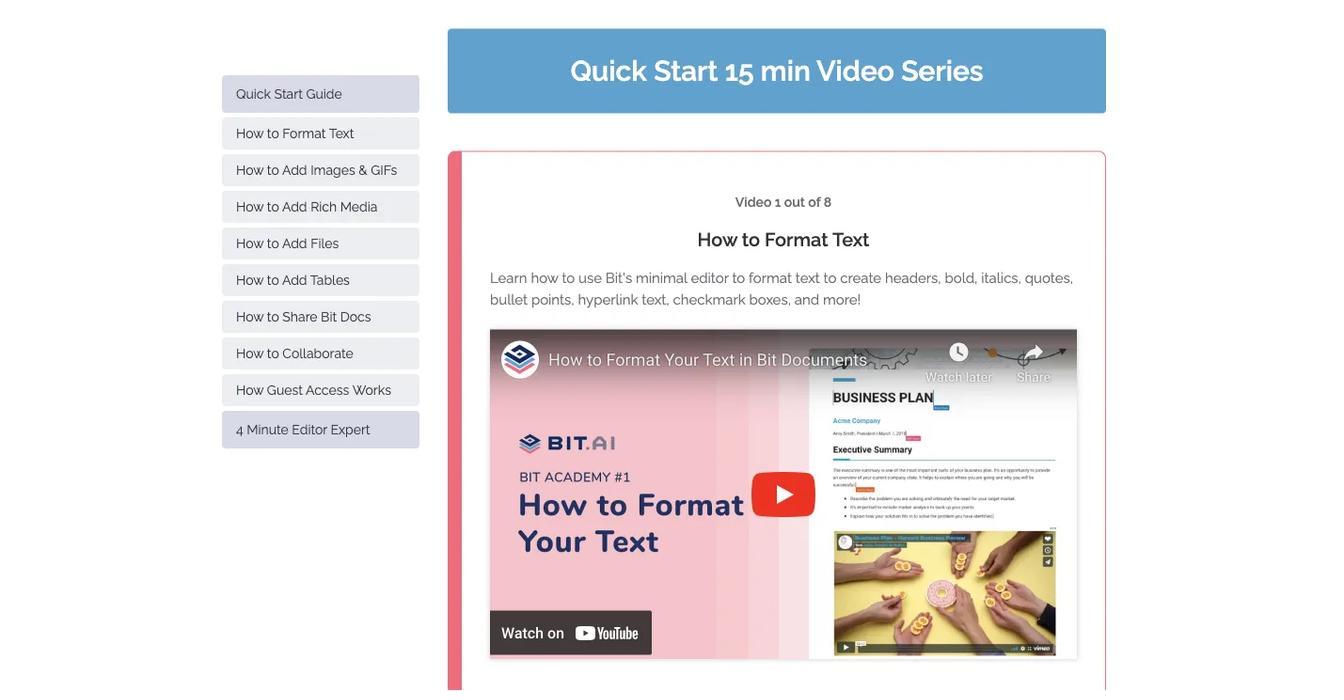 Task type: describe. For each thing, give the bounding box(es) containing it.
how to add tables link
[[222, 264, 420, 296]]

to right editor
[[732, 270, 745, 286]]

how to add rich media link
[[222, 191, 420, 223]]

how to share bit docs
[[236, 309, 371, 325]]

editor
[[691, 270, 729, 286]]

rich media
[[311, 199, 378, 214]]

quick for quick start guide
[[236, 86, 271, 102]]

and
[[795, 292, 819, 308]]

to up format
[[742, 228, 760, 250]]

use
[[579, 270, 602, 286]]

add for rich media
[[282, 199, 307, 214]]

minimal
[[636, 270, 687, 286]]

how for how guest access works link
[[236, 382, 264, 398]]

bold,
[[945, 270, 978, 286]]

how to add files link
[[222, 228, 420, 260]]

0 vertical spatial format
[[283, 126, 326, 141]]

video 1 out of 8
[[735, 195, 832, 210]]

how
[[531, 270, 558, 286]]

how guest access works link
[[222, 374, 420, 406]]

learn how to use bit's minimal editor to format text to create headers, bold, italics, quotes, bullet points, hyperlink text, checkmark boxes, and more!
[[490, 270, 1073, 308]]

add for tables
[[282, 272, 307, 288]]

1 horizontal spatial how to format text
[[698, 228, 870, 250]]

access works
[[306, 382, 391, 398]]

to left share
[[267, 309, 279, 325]]

checkmark
[[673, 292, 746, 308]]

1 vertical spatial video
[[735, 195, 772, 210]]

quick for quick start 15 min video series
[[571, 55, 647, 87]]

&
[[359, 162, 367, 178]]

to right text
[[824, 270, 837, 286]]

how for how to share bit docs link
[[236, 309, 264, 325]]

4
[[236, 422, 243, 437]]

how for how to format text link
[[236, 126, 264, 141]]

files
[[311, 236, 339, 251]]

guest
[[267, 382, 303, 398]]

4 minute editor expert link
[[222, 411, 420, 449]]

editor
[[292, 422, 327, 437]]

gifs
[[371, 162, 397, 178]]

list containing quick start guide
[[222, 75, 420, 449]]

to up how to add files
[[267, 199, 279, 214]]

add for files
[[282, 236, 307, 251]]

tables
[[310, 272, 350, 288]]

how for how to add images & gifs link
[[236, 162, 264, 178]]

0 vertical spatial how to format text
[[236, 126, 354, 141]]

to inside "link"
[[267, 272, 279, 288]]

learn
[[490, 270, 527, 286]]

4 minute editor expert
[[236, 422, 370, 437]]

boxes,
[[749, 292, 791, 308]]

how for how to add rich media link
[[236, 199, 264, 214]]

start for guide
[[274, 86, 303, 102]]

hyperlink
[[578, 292, 638, 308]]

how to add images & gifs
[[236, 162, 397, 178]]

docs
[[340, 309, 371, 325]]

bit's
[[606, 270, 632, 286]]

headers,
[[885, 270, 941, 286]]

1 vertical spatial format
[[765, 228, 828, 250]]



Task type: locate. For each thing, give the bounding box(es) containing it.
how down quick start guide
[[236, 126, 264, 141]]

how to format text link
[[222, 118, 420, 150]]

text up create
[[832, 228, 870, 250]]

quick start guide link
[[222, 75, 420, 113]]

how left share
[[236, 309, 264, 325]]

8
[[824, 195, 832, 210]]

video right min
[[817, 55, 894, 87]]

of
[[808, 195, 821, 210]]

0 horizontal spatial quick
[[236, 86, 271, 102]]

format down out
[[765, 228, 828, 250]]

more!
[[823, 292, 861, 308]]

how to add images & gifs link
[[222, 154, 420, 186]]

1 horizontal spatial video
[[817, 55, 894, 87]]

how to format text down video 1 out of 8
[[698, 228, 870, 250]]

0 vertical spatial text
[[329, 126, 354, 141]]

bullet
[[490, 292, 528, 308]]

how down how to add files
[[236, 272, 264, 288]]

video left "1"
[[735, 195, 772, 210]]

1
[[775, 195, 781, 210]]

how to format text
[[236, 126, 354, 141], [698, 228, 870, 250]]

text up images at the top of page
[[329, 126, 354, 141]]

quick
[[571, 55, 647, 87], [236, 86, 271, 102]]

start
[[654, 55, 718, 87], [274, 86, 303, 102]]

quick inside list
[[236, 86, 271, 102]]

how for how to collaborate link
[[236, 346, 264, 361]]

how down how to share bit docs
[[236, 346, 264, 361]]

add left tables
[[282, 272, 307, 288]]

format up how to add images & gifs
[[283, 126, 326, 141]]

to left use
[[562, 270, 575, 286]]

how up "how to add rich media"
[[236, 162, 264, 178]]

1 horizontal spatial format
[[765, 228, 828, 250]]

add left files
[[282, 236, 307, 251]]

out
[[784, 195, 805, 210]]

add for images
[[282, 162, 307, 178]]

how for how to add files link
[[236, 236, 264, 251]]

expert
[[331, 422, 370, 437]]

text
[[796, 270, 820, 286]]

add
[[282, 162, 307, 178], [282, 199, 307, 214], [282, 236, 307, 251], [282, 272, 307, 288]]

minute
[[247, 422, 289, 437]]

quick start 15 min video series
[[571, 55, 983, 87]]

bit
[[321, 309, 337, 325]]

how up how to add tables
[[236, 236, 264, 251]]

4 add from the top
[[282, 272, 307, 288]]

1 add from the top
[[282, 162, 307, 178]]

format
[[283, 126, 326, 141], [765, 228, 828, 250]]

series
[[901, 55, 983, 87]]

images
[[311, 162, 355, 178]]

add up how to add files
[[282, 199, 307, 214]]

how to add rich media
[[236, 199, 378, 214]]

0 horizontal spatial video
[[735, 195, 772, 210]]

guide
[[306, 86, 342, 102]]

list
[[222, 75, 420, 449]]

italics,
[[981, 270, 1022, 286]]

quotes,
[[1025, 270, 1073, 286]]

how to collaborate link
[[222, 338, 420, 370]]

how for how to add tables "link"
[[236, 272, 264, 288]]

min
[[761, 55, 811, 87]]

points,
[[531, 292, 574, 308]]

start left the guide
[[274, 86, 303, 102]]

text,
[[642, 292, 670, 308]]

add left images at the top of page
[[282, 162, 307, 178]]

how left guest
[[236, 382, 264, 398]]

how guest access works
[[236, 382, 391, 398]]

how to collaborate
[[236, 346, 353, 361]]

how to add tables
[[236, 272, 350, 288]]

start left 15
[[654, 55, 718, 87]]

how to format text down quick start guide
[[236, 126, 354, 141]]

to up how to add tables
[[267, 236, 279, 251]]

add inside "link"
[[282, 272, 307, 288]]

0 horizontal spatial how to format text
[[236, 126, 354, 141]]

how to share bit docs link
[[222, 301, 420, 333]]

format
[[749, 270, 792, 286]]

how
[[236, 126, 264, 141], [236, 162, 264, 178], [236, 199, 264, 214], [698, 228, 737, 250], [236, 236, 264, 251], [236, 272, 264, 288], [236, 309, 264, 325], [236, 346, 264, 361], [236, 382, 264, 398]]

1 vertical spatial text
[[832, 228, 870, 250]]

start for 15
[[654, 55, 718, 87]]

0 horizontal spatial start
[[274, 86, 303, 102]]

how inside "link"
[[236, 272, 264, 288]]

to
[[267, 126, 279, 141], [267, 162, 279, 178], [267, 199, 279, 214], [742, 228, 760, 250], [267, 236, 279, 251], [562, 270, 575, 286], [732, 270, 745, 286], [824, 270, 837, 286], [267, 272, 279, 288], [267, 309, 279, 325], [267, 346, 279, 361]]

to up "how to add rich media"
[[267, 162, 279, 178]]

collaborate
[[283, 346, 353, 361]]

0 horizontal spatial format
[[283, 126, 326, 141]]

0 vertical spatial video
[[817, 55, 894, 87]]

how up how to add files
[[236, 199, 264, 214]]

how to add files
[[236, 236, 339, 251]]

1 horizontal spatial quick
[[571, 55, 647, 87]]

15
[[725, 55, 754, 87]]

to down quick start guide
[[267, 126, 279, 141]]

create
[[840, 270, 882, 286]]

1 vertical spatial how to format text
[[698, 228, 870, 250]]

share
[[283, 309, 318, 325]]

quick start guide
[[236, 86, 342, 102]]

1 horizontal spatial start
[[654, 55, 718, 87]]

2 add from the top
[[282, 199, 307, 214]]

0 horizontal spatial text
[[329, 126, 354, 141]]

text
[[329, 126, 354, 141], [832, 228, 870, 250]]

how up editor
[[698, 228, 737, 250]]

to up guest
[[267, 346, 279, 361]]

1 horizontal spatial text
[[832, 228, 870, 250]]

to down how to add files
[[267, 272, 279, 288]]

video
[[817, 55, 894, 87], [735, 195, 772, 210]]

3 add from the top
[[282, 236, 307, 251]]



Task type: vqa. For each thing, say whether or not it's contained in the screenshot.
website!
no



